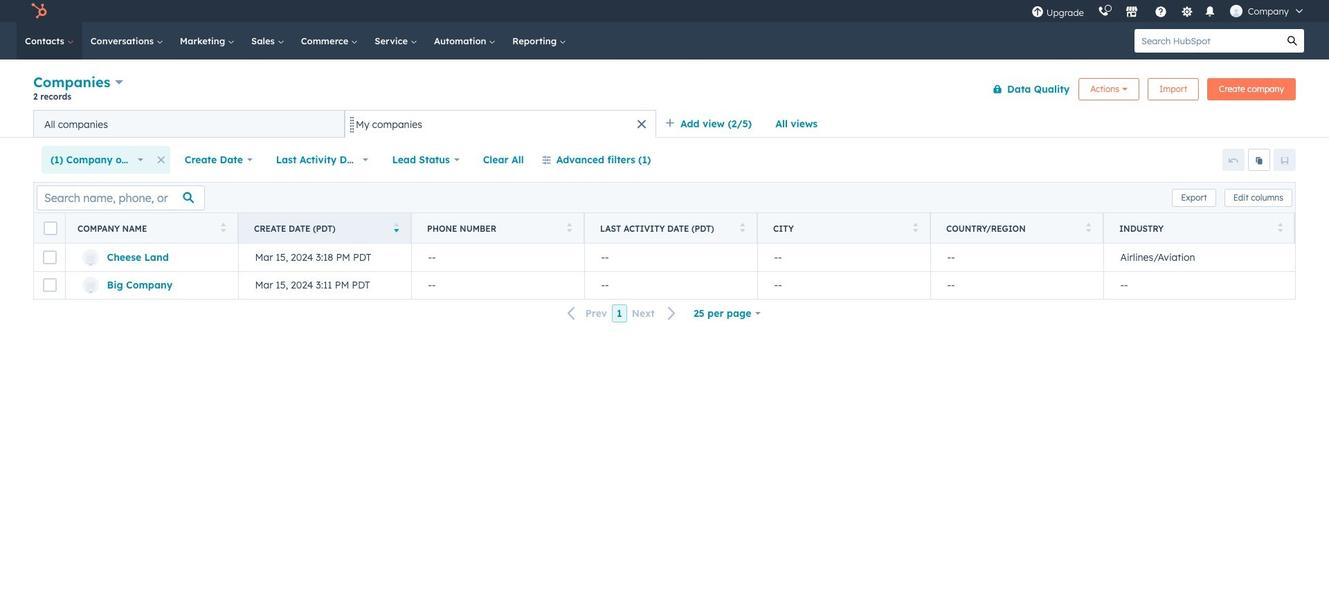 Task type: vqa. For each thing, say whether or not it's contained in the screenshot.
Users
no



Task type: describe. For each thing, give the bounding box(es) containing it.
Search name, phone, or domain search field
[[37, 185, 205, 210]]

descending sort. press to sort ascending. image
[[394, 223, 399, 232]]

descending sort. press to sort ascending. element
[[394, 223, 399, 234]]

4 press to sort. element from the left
[[913, 223, 918, 234]]

Search HubSpot search field
[[1135, 29, 1281, 53]]

pagination navigation
[[559, 305, 685, 323]]

press to sort. image for 5th press to sort. element from right
[[567, 223, 572, 232]]

press to sort. image for 6th press to sort. element from right
[[221, 223, 226, 232]]

6 press to sort. element from the left
[[1278, 223, 1283, 234]]

2 press to sort. element from the left
[[567, 223, 572, 234]]

press to sort. image for second press to sort. element from right
[[1086, 223, 1091, 232]]



Task type: locate. For each thing, give the bounding box(es) containing it.
1 press to sort. image from the left
[[221, 223, 226, 232]]

0 horizontal spatial press to sort. image
[[567, 223, 572, 232]]

press to sort. image
[[567, 223, 572, 232], [1086, 223, 1091, 232]]

3 press to sort. element from the left
[[740, 223, 745, 234]]

marketplaces image
[[1126, 6, 1138, 19]]

jacob simon image
[[1230, 5, 1243, 17]]

3 press to sort. image from the left
[[913, 223, 918, 232]]

1 horizontal spatial press to sort. image
[[1086, 223, 1091, 232]]

2 press to sort. image from the left
[[740, 223, 745, 232]]

press to sort. image for third press to sort. element from left
[[740, 223, 745, 232]]

press to sort. element
[[221, 223, 226, 234], [567, 223, 572, 234], [740, 223, 745, 234], [913, 223, 918, 234], [1086, 223, 1091, 234], [1278, 223, 1283, 234]]

press to sort. image for first press to sort. element from right
[[1278, 223, 1283, 232]]

press to sort. image for third press to sort. element from the right
[[913, 223, 918, 232]]

press to sort. image
[[221, 223, 226, 232], [740, 223, 745, 232], [913, 223, 918, 232], [1278, 223, 1283, 232]]

banner
[[33, 71, 1296, 110]]

2 press to sort. image from the left
[[1086, 223, 1091, 232]]

4 press to sort. image from the left
[[1278, 223, 1283, 232]]

menu
[[1025, 0, 1313, 22]]

1 press to sort. image from the left
[[567, 223, 572, 232]]

1 press to sort. element from the left
[[221, 223, 226, 234]]

5 press to sort. element from the left
[[1086, 223, 1091, 234]]



